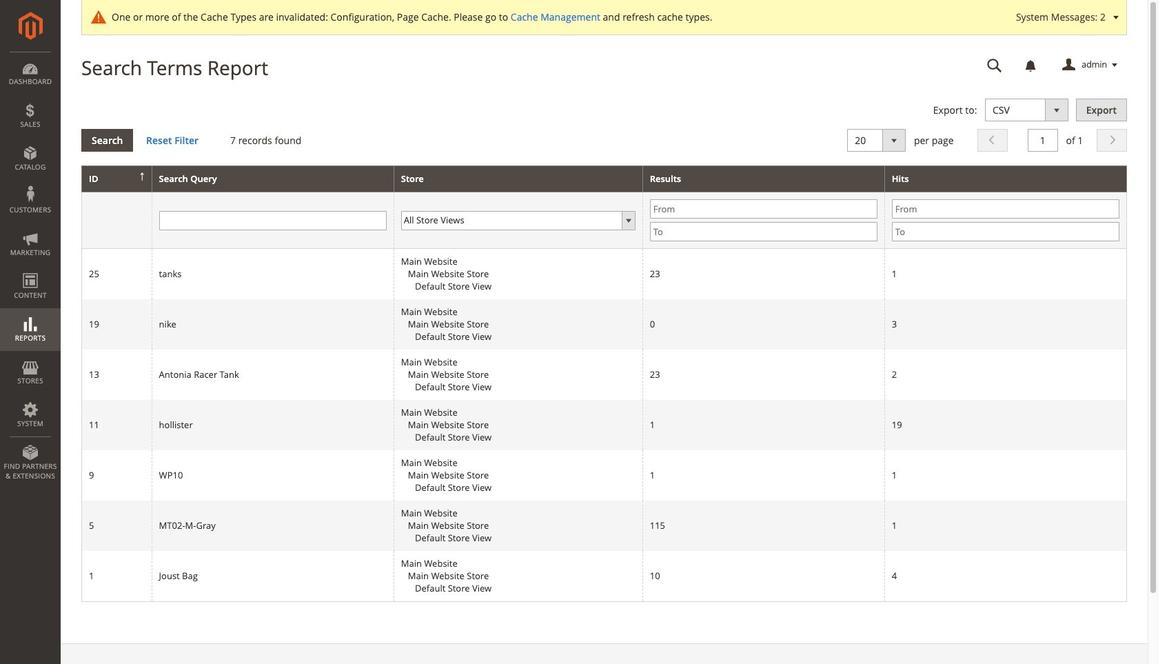 Task type: describe. For each thing, give the bounding box(es) containing it.
To text field
[[650, 222, 878, 242]]

magento admin panel image
[[18, 12, 42, 40]]

From text field
[[892, 200, 1120, 219]]



Task type: locate. For each thing, give the bounding box(es) containing it.
None text field
[[978, 53, 1013, 77], [1028, 129, 1059, 151], [978, 53, 1013, 77], [1028, 129, 1059, 151]]

From text field
[[650, 200, 878, 219]]

menu bar
[[0, 52, 61, 488]]

None text field
[[159, 211, 387, 230]]

To text field
[[892, 222, 1120, 242]]



